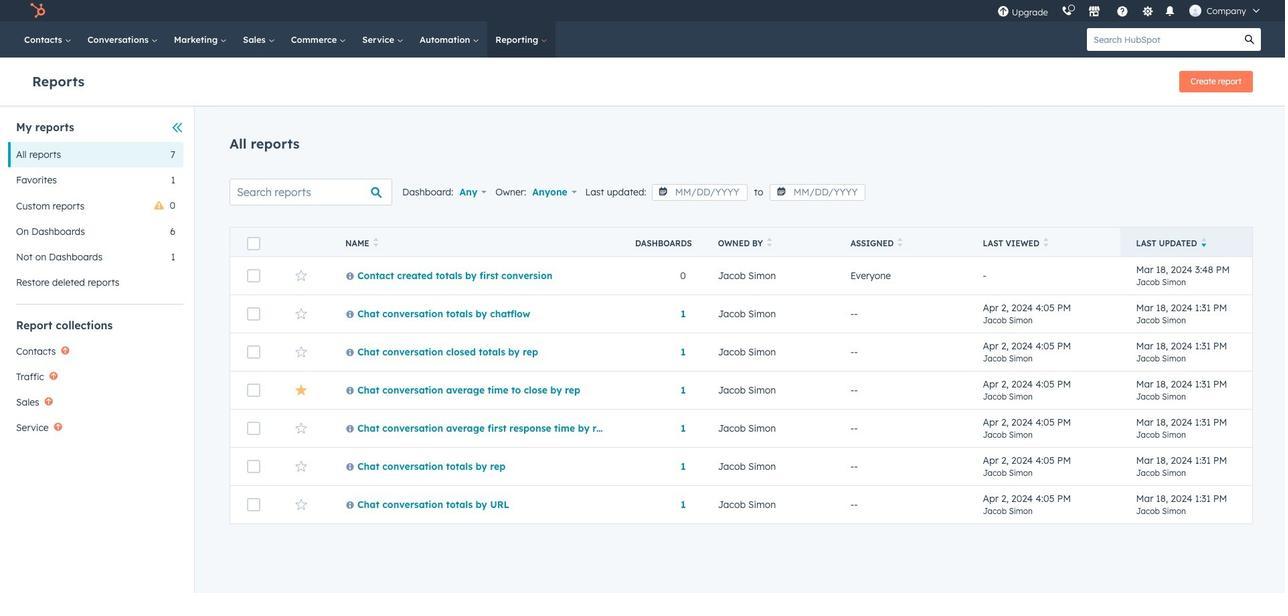 Task type: vqa. For each thing, say whether or not it's contained in the screenshot.
3rd Press to sort. image from the left
yes



Task type: describe. For each thing, give the bounding box(es) containing it.
1 press to sort. element from the left
[[374, 238, 379, 249]]

descending sort. press to sort ascending. image
[[1202, 238, 1207, 247]]

4 press to sort. element from the left
[[1044, 238, 1049, 249]]

MM/DD/YYYY text field
[[770, 184, 866, 201]]

3 press to sort. image from the left
[[1044, 238, 1049, 247]]



Task type: locate. For each thing, give the bounding box(es) containing it.
report collections element
[[8, 318, 183, 441]]

press to sort. element
[[374, 238, 379, 249], [767, 238, 772, 249], [898, 238, 903, 249], [1044, 238, 1049, 249]]

marketplaces image
[[1089, 6, 1101, 18]]

descending sort. press to sort ascending. element
[[1202, 238, 1207, 249]]

jacob simon image
[[1190, 5, 1202, 17]]

2 horizontal spatial press to sort. image
[[1044, 238, 1049, 247]]

1 press to sort. image from the left
[[374, 238, 379, 247]]

0 horizontal spatial press to sort. image
[[374, 238, 379, 247]]

MM/DD/YYYY text field
[[652, 184, 748, 201]]

Search reports search field
[[230, 179, 392, 206]]

2 press to sort. element from the left
[[767, 238, 772, 249]]

3 press to sort. element from the left
[[898, 238, 903, 249]]

Search HubSpot search field
[[1087, 28, 1239, 51]]

2 press to sort. image from the left
[[898, 238, 903, 247]]

banner
[[32, 67, 1254, 92]]

report filters element
[[8, 120, 183, 295]]

menu
[[991, 0, 1270, 21]]

press to sort. image
[[767, 238, 772, 247]]

1 horizontal spatial press to sort. image
[[898, 238, 903, 247]]

press to sort. image
[[374, 238, 379, 247], [898, 238, 903, 247], [1044, 238, 1049, 247]]



